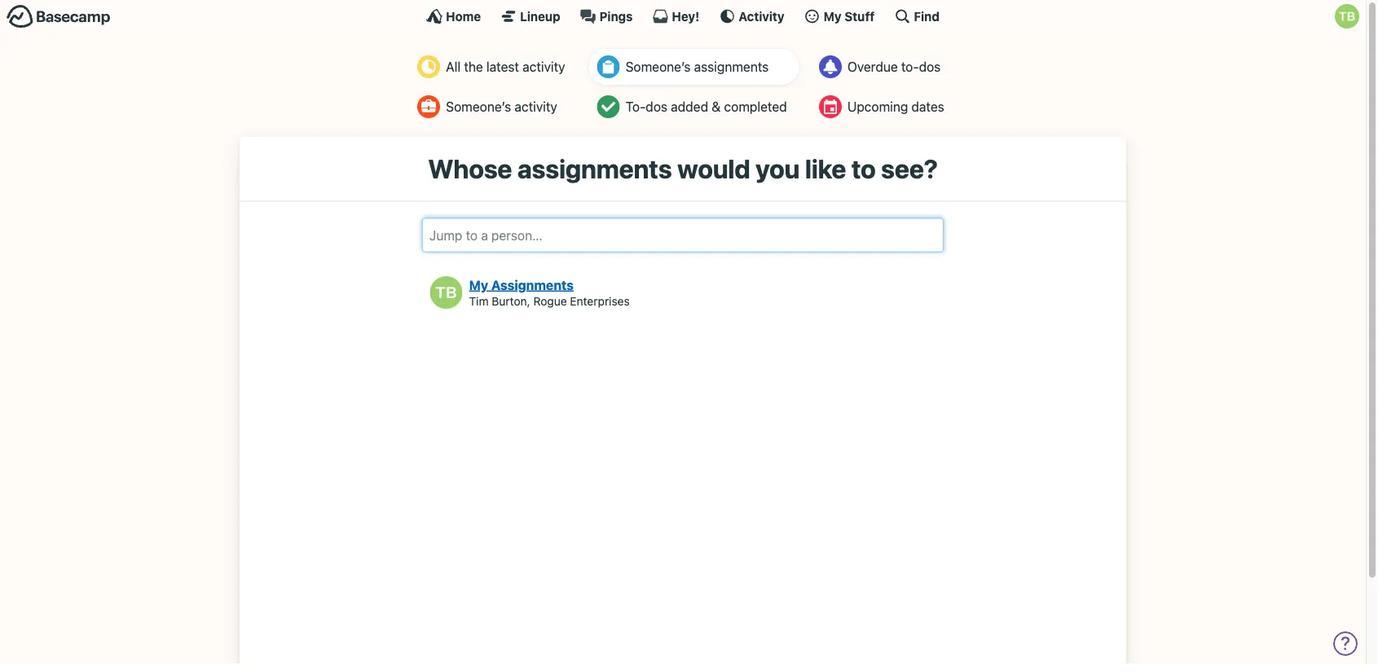 Task type: describe. For each thing, give the bounding box(es) containing it.
stuff
[[845, 9, 875, 23]]

Jump to a person… text field
[[422, 218, 944, 252]]

my for stuff
[[824, 9, 842, 23]]

the
[[464, 59, 483, 75]]

person report image
[[417, 95, 440, 118]]

todo image
[[597, 95, 620, 118]]

you
[[756, 153, 800, 184]]

to-
[[626, 99, 646, 115]]

assignments
[[491, 277, 574, 293]]

tim burton, rogue enterprises image
[[430, 276, 463, 309]]

schedule image
[[819, 95, 842, 118]]

1 vertical spatial activity
[[515, 99, 557, 115]]

lineup
[[520, 9, 560, 23]]

to-
[[901, 59, 919, 75]]

0 horizontal spatial dos
[[646, 99, 667, 115]]

would
[[677, 153, 750, 184]]

assignments for someone's
[[694, 59, 769, 75]]

latest
[[487, 59, 519, 75]]

whose
[[428, 153, 512, 184]]

to
[[851, 153, 876, 184]]

switch accounts image
[[7, 4, 111, 29]]

overdue to-dos link
[[811, 49, 957, 85]]

&
[[712, 99, 721, 115]]

someone's assignments
[[626, 59, 769, 75]]

1 horizontal spatial dos
[[919, 59, 941, 75]]

home
[[446, 9, 481, 23]]

to-dos added & completed link
[[589, 89, 799, 125]]

tim burton image
[[1335, 4, 1359, 29]]

activity
[[739, 9, 784, 23]]

hey!
[[672, 9, 700, 23]]

all
[[446, 59, 461, 75]]

someone's for someone's assignments
[[626, 59, 691, 75]]

someone's assignments link
[[589, 49, 799, 85]]

whose assignments would you like to see?
[[428, 153, 938, 184]]

find button
[[894, 8, 940, 24]]

my stuff
[[824, 9, 875, 23]]



Task type: vqa. For each thing, say whether or not it's contained in the screenshot.
rightmost Someone's
yes



Task type: locate. For each thing, give the bounding box(es) containing it.
1 vertical spatial dos
[[646, 99, 667, 115]]

dos left added
[[646, 99, 667, 115]]

home link
[[426, 8, 481, 24]]

0 vertical spatial assignments
[[694, 59, 769, 75]]

1 vertical spatial assignments
[[517, 153, 672, 184]]

someone's down "the"
[[446, 99, 511, 115]]

like
[[805, 153, 846, 184]]

assignment image
[[597, 55, 620, 78]]

all the latest activity
[[446, 59, 565, 75]]

my for assignments
[[469, 277, 488, 293]]

0 vertical spatial someone's
[[626, 59, 691, 75]]

my left stuff
[[824, 9, 842, 23]]

upcoming dates link
[[811, 89, 957, 125]]

activity
[[522, 59, 565, 75], [515, 99, 557, 115]]

rogue
[[533, 294, 567, 307]]

my stuff button
[[804, 8, 875, 24]]

assignments
[[694, 59, 769, 75], [517, 153, 672, 184]]

0 vertical spatial activity
[[522, 59, 565, 75]]

tim
[[469, 294, 489, 307]]

my up tim
[[469, 277, 488, 293]]

1 vertical spatial someone's
[[446, 99, 511, 115]]

see?
[[881, 153, 938, 184]]

overdue to-dos
[[847, 59, 941, 75]]

assignments for whose
[[517, 153, 672, 184]]

0 horizontal spatial my
[[469, 277, 488, 293]]

all the latest activity link
[[409, 49, 577, 85]]

find
[[914, 9, 940, 23]]

activity down 'all the latest activity'
[[515, 99, 557, 115]]

someone's for someone's activity
[[446, 99, 511, 115]]

someone's
[[626, 59, 691, 75], [446, 99, 511, 115]]

burton,
[[492, 294, 530, 307]]

someone's activity link
[[409, 89, 577, 125]]

1 horizontal spatial assignments
[[694, 59, 769, 75]]

added
[[671, 99, 708, 115]]

dos
[[919, 59, 941, 75], [646, 99, 667, 115]]

to-dos added & completed
[[626, 99, 787, 115]]

reports image
[[819, 55, 842, 78]]

someone's up to-
[[626, 59, 691, 75]]

dos up dates
[[919, 59, 941, 75]]

upcoming dates
[[847, 99, 944, 115]]

overdue
[[847, 59, 898, 75]]

pings
[[599, 9, 633, 23]]

activity right latest
[[522, 59, 565, 75]]

0 vertical spatial dos
[[919, 59, 941, 75]]

0 vertical spatial my
[[824, 9, 842, 23]]

dates
[[911, 99, 944, 115]]

completed
[[724, 99, 787, 115]]

my assignments tim burton,        rogue enterprises
[[469, 277, 630, 307]]

hey! button
[[652, 8, 700, 24]]

1 horizontal spatial my
[[824, 9, 842, 23]]

activity report image
[[417, 55, 440, 78]]

enterprises
[[570, 294, 630, 307]]

my inside my assignments tim burton,        rogue enterprises
[[469, 277, 488, 293]]

upcoming
[[847, 99, 908, 115]]

lineup link
[[501, 8, 560, 24]]

0 horizontal spatial someone's
[[446, 99, 511, 115]]

assignments up the &
[[694, 59, 769, 75]]

main element
[[0, 0, 1366, 32]]

someone's activity
[[446, 99, 557, 115]]

assignments down todo image
[[517, 153, 672, 184]]

0 horizontal spatial assignments
[[517, 153, 672, 184]]

activity link
[[719, 8, 784, 24]]

1 vertical spatial my
[[469, 277, 488, 293]]

my
[[824, 9, 842, 23], [469, 277, 488, 293]]

pings button
[[580, 8, 633, 24]]

1 horizontal spatial someone's
[[626, 59, 691, 75]]

my inside popup button
[[824, 9, 842, 23]]



